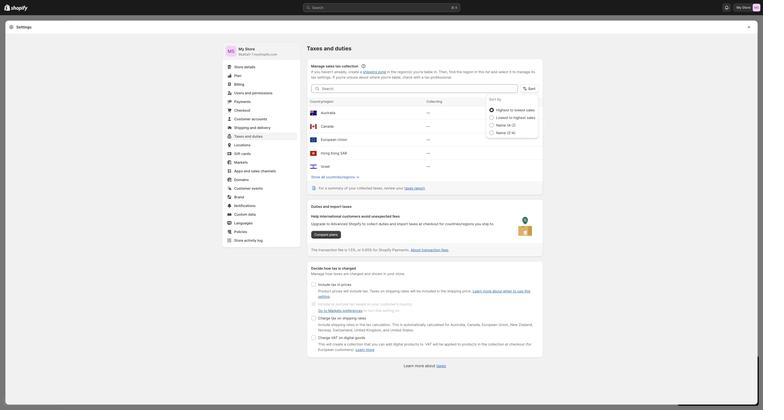 Task type: describe. For each thing, give the bounding box(es) containing it.
your right of
[[349, 186, 356, 190]]

include tax in prices
[[318, 283, 352, 287]]

tax down go to markets preferences link
[[332, 316, 337, 321]]

shipping down preferences
[[343, 316, 357, 321]]

plans
[[330, 233, 338, 237]]

will left include at the bottom left of the page
[[344, 289, 349, 293]]

about inside the in the region(s) you're liable in. then, find the region in this list and select it to manage its tax settings. if you're unsure about where you're liable, check with a tax professional.
[[359, 75, 369, 79]]

manage inside decide how tax is charged manage how taxes are charged and shown in your store.
[[311, 272, 325, 276]]

go
[[318, 309, 323, 313]]

in.
[[434, 70, 438, 74]]

in up the exclude
[[338, 283, 341, 287]]

for
[[319, 186, 324, 190]]

setting for learn more about when to use this setting
[[318, 295, 330, 299]]

2 vertical spatial .
[[330, 295, 331, 299]]

rates inside include shipping rates in the tax calculation. this is automatically calculated for australia, canada, european union, new zealand, norway, switzerland, united kingdom, and united states.
[[347, 323, 355, 327]]

when
[[504, 289, 513, 293]]

norway,
[[318, 328, 332, 333]]

tax inside decide how tax is charged manage how taxes are charged and shown in your store.
[[332, 266, 338, 271]]

customer for customer events
[[234, 186, 251, 191]]

0 horizontal spatial be
[[417, 289, 421, 293]]

more for learn more about taxes
[[415, 364, 424, 368]]

brand
[[234, 195, 244, 199]]

a)
[[512, 131, 516, 135]]

accounts
[[252, 117, 267, 121]]

learn more
[[356, 348, 375, 352]]

this inside this will create a collection that you can add digital products to. vat will be applied to products in the collection at checkout (for european customers).
[[318, 342, 325, 347]]

lowest to highest sales
[[497, 116, 536, 120]]

in right zone
[[387, 70, 390, 74]]

name for name (a-z)
[[497, 123, 506, 127]]

shipping up the where
[[363, 70, 377, 74]]

country/region
[[310, 100, 334, 104]]

sales right highest
[[527, 116, 536, 120]]

shipping and delivery
[[234, 126, 271, 130]]

your right review
[[397, 186, 404, 190]]

about transaction fees link
[[411, 248, 449, 252]]

1 transaction from the left
[[319, 248, 338, 252]]

store details
[[234, 65, 256, 69]]

— for australia
[[427, 111, 430, 115]]

taxes up customers
[[343, 205, 352, 209]]

settings dialog
[[5, 21, 758, 405]]

tax up 'already,'
[[336, 64, 341, 68]]

zealand,
[[519, 323, 534, 327]]

my for my store 8ba5a5-7.myshopify.com
[[239, 47, 244, 51]]

a left shipping zone link
[[360, 70, 362, 74]]

and inside the in the region(s) you're liable in. then, find the region in this list and select it to manage its tax settings. if you're unsure about where you're liable, check with a tax professional.
[[492, 70, 498, 74]]

the
[[311, 248, 318, 252]]

store details link
[[226, 63, 297, 71]]

on down go to markets preferences link
[[338, 316, 342, 321]]

permissions
[[252, 91, 273, 95]]

vat inside this will create a collection that you can add digital products to. vat will be applied to products in the collection at checkout (for european customers).
[[426, 342, 432, 347]]

charge vat on digital goods
[[318, 336, 366, 340]]

checkout inside this will create a collection that you can add digital products to. vat will be applied to products in the collection at checkout (for european customers).
[[510, 342, 525, 347]]

1 vertical spatial charged
[[350, 272, 364, 276]]

search
[[312, 5, 324, 10]]

show
[[311, 175, 321, 179]]

a inside the in the region(s) you're liable in. then, find the region in this list and select it to manage its tax settings. if you're unsure about where you're liable, check with a tax professional.
[[422, 75, 424, 79]]

2 horizontal spatial you're
[[414, 70, 424, 74]]

1 vertical spatial .
[[449, 248, 450, 252]]

store activity log link
[[226, 237, 297, 244]]

policies link
[[226, 228, 297, 236]]

0 horizontal spatial vat
[[332, 336, 338, 340]]

to. inside this will create a collection that you can add digital products to. vat will be applied to products in the collection at checkout (for european customers).
[[420, 342, 425, 347]]

more for learn more about when to use this setting
[[483, 289, 492, 293]]

collecting
[[427, 100, 443, 104]]

in inside include shipping rates in the tax calculation. this is automatically calculated for australia, canada, european union, new zealand, norway, switzerland, united kingdom, and united states.
[[356, 323, 359, 327]]

shown
[[372, 272, 383, 276]]

1 horizontal spatial or
[[358, 248, 361, 252]]

duties
[[311, 205, 322, 209]]

highest
[[497, 108, 510, 112]]

sales inside shop settings menu element
[[251, 169, 260, 173]]

domains link
[[226, 176, 297, 184]]

users and permissions
[[234, 91, 273, 95]]

tax inside include shipping rates in the tax calculation. this is automatically calculated for australia, canada, european union, new zealand, norway, switzerland, united kingdom, and united states.
[[366, 323, 372, 327]]

taxes down applied
[[437, 364, 447, 368]]

manage sales tax collection
[[311, 64, 359, 68]]

duties inside taxes and duties link
[[252, 134, 263, 139]]

go to markets preferences to turn this setting on.
[[318, 309, 401, 313]]

learn more about when to use this setting link
[[318, 289, 531, 299]]

apps and sales channels
[[234, 169, 276, 173]]

help
[[311, 214, 319, 219]]

will down the charge vat on digital goods
[[326, 342, 332, 347]]

highest to lowest sales
[[497, 108, 535, 112]]

events
[[252, 186, 263, 191]]

2 vertical spatial taxes
[[370, 289, 380, 293]]

to inside learn more about when to use this setting
[[514, 289, 517, 293]]

will left applied
[[433, 342, 439, 347]]

sales up haven't
[[326, 64, 335, 68]]

users
[[234, 91, 244, 95]]

2 products from the left
[[462, 342, 477, 347]]

digital inside this will create a collection that you can add digital products to. vat will be applied to products in the collection at checkout (for european customers).
[[393, 342, 404, 347]]

details
[[244, 65, 256, 69]]

switzerland,
[[333, 328, 354, 333]]

tax left settings. at top left
[[311, 75, 317, 79]]

policies
[[234, 230, 247, 234]]

2 horizontal spatial duties
[[379, 222, 389, 226]]

store.
[[396, 272, 406, 276]]

upgrade
[[311, 222, 326, 226]]

1 horizontal spatial shopify
[[379, 248, 392, 252]]

0 horizontal spatial digital
[[344, 336, 354, 340]]

plan link
[[226, 72, 297, 79]]

your inside decide how tax is charged manage how taxes are charged and shown in your store.
[[388, 272, 395, 276]]

1 horizontal spatial my store image
[[754, 4, 761, 11]]

decide how tax is charged manage how taxes are charged and shown in your store.
[[311, 266, 406, 276]]

more for learn more
[[366, 348, 375, 352]]

tax up product
[[332, 283, 337, 287]]

1.5%,
[[348, 248, 357, 252]]

liable,
[[392, 75, 402, 79]]

settings
[[16, 25, 32, 29]]

to right go
[[324, 309, 328, 313]]

— for european union
[[427, 138, 430, 142]]

0 horizontal spatial you
[[315, 70, 321, 74]]

1 vertical spatial prices
[[333, 289, 343, 293]]

0.85%
[[362, 248, 372, 252]]

z)
[[513, 123, 516, 127]]

a right for
[[325, 186, 327, 190]]

2 united from the left
[[391, 328, 402, 333]]

collection down goods
[[347, 342, 363, 347]]

professional.
[[431, 75, 452, 79]]

0 vertical spatial if
[[311, 70, 314, 74]]

0 horizontal spatial for
[[373, 248, 378, 252]]

region(s)
[[398, 70, 413, 74]]

log
[[258, 238, 263, 243]]

setting for go to markets preferences to turn this setting on.
[[383, 309, 394, 313]]

shipping zone link
[[363, 70, 386, 74]]

and right the duties
[[323, 205, 330, 209]]

store inside my store 8ba5a5-7.myshopify.com
[[245, 47, 255, 51]]

to left lowest
[[511, 108, 514, 112]]

learn for learn more about taxes
[[404, 364, 414, 368]]

sales right lowest
[[527, 108, 535, 112]]

billing link
[[226, 81, 297, 88]]

on up turn
[[367, 302, 371, 306]]

preferences
[[343, 309, 363, 313]]

0 vertical spatial rates
[[401, 289, 410, 293]]

include
[[350, 289, 362, 293]]

compare plans link
[[311, 231, 341, 239]]

charge for this
[[318, 336, 331, 340]]

will up country
[[411, 289, 416, 293]]

1 horizontal spatial taxes
[[307, 45, 323, 52]]

0 vertical spatial european
[[321, 138, 337, 142]]

include or exclude tax based on your customer's country
[[318, 302, 413, 306]]

Search text field
[[322, 84, 518, 93]]

canada link
[[321, 124, 334, 128]]

languages link
[[226, 219, 297, 227]]

to up (a-
[[510, 116, 513, 120]]

about for learn more about when to use this setting
[[493, 289, 503, 293]]

payments
[[234, 100, 251, 104]]

apps
[[234, 169, 243, 173]]

international
[[320, 214, 342, 219]]

0 vertical spatial .
[[425, 186, 426, 190]]

taxes and duties link
[[226, 133, 297, 140]]

(for
[[526, 342, 532, 347]]

product prices will include tax. taxes on shipping rates will be included in the shipping price.
[[318, 289, 473, 293]]

and down customer accounts
[[250, 126, 256, 130]]

customer accounts link
[[226, 115, 297, 123]]

show all countries/regions
[[311, 175, 355, 179]]

1 vertical spatial how
[[326, 272, 333, 276]]

to down international
[[327, 222, 330, 226]]

delivery
[[257, 126, 271, 130]]

locations link
[[226, 141, 297, 149]]

zone
[[378, 70, 386, 74]]

— for israel
[[427, 164, 430, 169]]

find
[[450, 70, 456, 74]]

shop settings menu element
[[222, 43, 301, 248]]

0 vertical spatial taxes and duties
[[307, 45, 352, 52]]

taxes left report
[[405, 186, 414, 190]]

and down the unexpected
[[390, 222, 396, 226]]

canada
[[321, 124, 334, 128]]

taxes report link
[[405, 186, 425, 190]]

taxes inside decide how tax is charged manage how taxes are charged and shown in your store.
[[334, 272, 343, 276]]

shopify image
[[11, 6, 28, 11]]

1 horizontal spatial for
[[440, 222, 444, 226]]

at inside this will create a collection that you can add digital products to. vat will be applied to products in the collection at checkout (for european customers).
[[506, 342, 509, 347]]

taxes up about
[[409, 222, 418, 226]]

0 vertical spatial to.
[[490, 222, 495, 226]]

your up turn
[[372, 302, 380, 306]]

for inside include shipping rates in the tax calculation. this is automatically calculated for australia, canada, european union, new zealand, norway, switzerland, united kingdom, and united states.
[[445, 323, 450, 327]]

name (a-z)
[[497, 123, 516, 127]]

2 transaction from the left
[[422, 248, 441, 252]]

0 vertical spatial prices
[[342, 283, 352, 287]]

0 horizontal spatial import
[[331, 205, 342, 209]]

if inside the in the region(s) you're liable in. then, find the region in this list and select it to manage its tax settings. if you're unsure about where you're liable, check with a tax professional.
[[333, 75, 335, 79]]

1 vertical spatial rates
[[358, 316, 366, 321]]



Task type: locate. For each thing, give the bounding box(es) containing it.
5 — from the top
[[427, 164, 430, 169]]

1 vertical spatial import
[[397, 222, 408, 226]]

european union
[[321, 138, 348, 142]]

this for go to markets preferences to turn this setting on.
[[376, 309, 382, 313]]

1 united from the left
[[355, 328, 366, 333]]

use
[[518, 289, 524, 293]]

this
[[392, 323, 399, 327], [318, 342, 325, 347]]

vat down switzerland,
[[332, 336, 338, 340]]

1 vertical spatial you
[[476, 222, 482, 226]]

united left states. at the right
[[391, 328, 402, 333]]

in right included
[[437, 289, 440, 293]]

1 vertical spatial checkout
[[510, 342, 525, 347]]

calculation.
[[373, 323, 391, 327]]

or left the exclude
[[332, 302, 335, 306]]

be inside this will create a collection that you can add digital products to. vat will be applied to products in the collection at checkout (for european customers).
[[440, 342, 444, 347]]

is for charged
[[338, 266, 341, 271]]

at
[[419, 222, 423, 226], [506, 342, 509, 347]]

to inside this will create a collection that you can add digital products to. vat will be applied to products in the collection at checkout (for european customers).
[[458, 342, 461, 347]]

shopify image
[[4, 4, 10, 11]]

ms button
[[226, 46, 237, 57]]

more inside learn more about when to use this setting
[[483, 289, 492, 293]]

0 vertical spatial fees
[[393, 214, 400, 219]]

create
[[349, 70, 359, 74], [333, 342, 343, 347]]

locations
[[234, 143, 251, 147]]

0 vertical spatial about
[[359, 75, 369, 79]]

help international customers avoid unexpected fees
[[311, 214, 400, 219]]

1 manage from the top
[[311, 64, 325, 68]]

and down calculation.
[[383, 328, 390, 333]]

vat down include shipping rates in the tax calculation. this is automatically calculated for australia, canada, european union, new zealand, norway, switzerland, united kingdom, and united states.
[[426, 342, 432, 347]]

in up goods
[[356, 323, 359, 327]]

0 vertical spatial my store image
[[754, 4, 761, 11]]

⌘ k
[[452, 5, 458, 10]]

1 customer from the top
[[234, 117, 251, 121]]

shipping inside include shipping rates in the tax calculation. this is automatically calculated for australia, canada, european union, new zealand, norway, switzerland, united kingdom, and united states.
[[332, 323, 346, 327]]

about left taxes link
[[425, 364, 436, 368]]

this will create a collection that you can add digital products to. vat will be applied to products in the collection at checkout (for european customers).
[[318, 342, 532, 352]]

about inside learn more about when to use this setting
[[493, 289, 503, 293]]

haven't
[[322, 70, 334, 74]]

0 horizontal spatial rates
[[347, 323, 355, 327]]

0 horizontal spatial fees
[[393, 214, 400, 219]]

european inside this will create a collection that you can add digital products to. vat will be applied to products in the collection at checkout (for european customers).
[[318, 348, 334, 352]]

1 name from the top
[[497, 123, 506, 127]]

is inside include shipping rates in the tax calculation. this is automatically calculated for australia, canada, european union, new zealand, norway, switzerland, united kingdom, and united states.
[[400, 323, 403, 327]]

include inside include shipping rates in the tax calculation. this is automatically calculated for australia, canada, european union, new zealand, norway, switzerland, united kingdom, and united states.
[[318, 323, 331, 327]]

you're down 'already,'
[[336, 75, 346, 79]]

0 horizontal spatial transaction
[[319, 248, 338, 252]]

1 charge from the top
[[318, 316, 331, 321]]

1 horizontal spatial if
[[333, 75, 335, 79]]

charge down norway,
[[318, 336, 331, 340]]

compare plans
[[315, 233, 338, 237]]

how
[[324, 266, 331, 271], [326, 272, 333, 276]]

european
[[321, 138, 337, 142], [482, 323, 498, 327], [318, 348, 334, 352]]

sort inside sort dropdown button
[[529, 86, 536, 91]]

check
[[403, 75, 413, 79]]

0 vertical spatial digital
[[344, 336, 354, 340]]

go to markets preferences link
[[318, 309, 363, 313]]

channels
[[261, 169, 276, 173]]

add
[[386, 342, 393, 347]]

of
[[345, 186, 348, 190]]

1 horizontal spatial fees
[[442, 248, 449, 252]]

1 vertical spatial taxes
[[234, 134, 244, 139]]

0 horizontal spatial if
[[311, 70, 314, 74]]

0 vertical spatial shopify
[[349, 222, 362, 226]]

charged right are
[[350, 272, 364, 276]]

you're down zone
[[381, 75, 391, 79]]

customers).
[[335, 348, 355, 352]]

duties
[[335, 45, 352, 52], [252, 134, 263, 139], [379, 222, 389, 226]]

2 horizontal spatial .
[[449, 248, 450, 252]]

sales
[[326, 64, 335, 68], [527, 108, 535, 112], [527, 116, 536, 120], [251, 169, 260, 173]]

my store image inside shop settings menu element
[[226, 46, 237, 57]]

2 manage from the top
[[311, 272, 325, 276]]

1 horizontal spatial my
[[737, 5, 742, 9]]

2 horizontal spatial this
[[525, 289, 531, 293]]

include shipping rates in the tax calculation. this is automatically calculated for australia, canada, european union, new zealand, norway, switzerland, united kingdom, and united states.
[[318, 323, 534, 333]]

name for name (z-a)
[[497, 131, 506, 135]]

learn down this will create a collection that you can add digital products to. vat will be applied to products in the collection at checkout (for european customers).
[[404, 364, 414, 368]]

in inside this will create a collection that you can add digital products to. vat will be applied to products in the collection at checkout (for european customers).
[[478, 342, 481, 347]]

states.
[[403, 328, 414, 333]]

more down 'that'
[[366, 348, 375, 352]]

checkout left (for
[[510, 342, 525, 347]]

apps and sales channels link
[[226, 167, 297, 175]]

learn right price.
[[473, 289, 482, 293]]

0 vertical spatial at
[[419, 222, 423, 226]]

1 vertical spatial countries/regions
[[445, 222, 475, 226]]

tax down liable
[[425, 75, 430, 79]]

0 horizontal spatial countries/regions
[[326, 175, 355, 179]]

my store
[[737, 5, 751, 9]]

sort by
[[490, 97, 502, 101]]

if left haven't
[[311, 70, 314, 74]]

a inside this will create a collection that you can add digital products to. vat will be applied to products in the collection at checkout (for european customers).
[[344, 342, 346, 347]]

setting down customer's
[[383, 309, 394, 313]]

2 horizontal spatial is
[[400, 323, 403, 327]]

2 name from the top
[[497, 131, 506, 135]]

is right fee
[[345, 248, 347, 252]]

custom
[[234, 212, 248, 217]]

1 horizontal spatial united
[[391, 328, 402, 333]]

vat
[[332, 336, 338, 340], [426, 342, 432, 347]]

to right applied
[[458, 342, 461, 347]]

australia link
[[321, 111, 336, 115]]

create down the charge vat on digital goods
[[333, 342, 343, 347]]

— for canada
[[427, 124, 430, 128]]

2 — from the top
[[427, 124, 430, 128]]

fee
[[339, 248, 344, 252]]

manage
[[311, 64, 325, 68], [311, 272, 325, 276]]

1 vertical spatial or
[[332, 302, 335, 306]]

collection
[[342, 64, 359, 68], [347, 342, 363, 347], [488, 342, 505, 347]]

in right region
[[475, 70, 478, 74]]

tax up preferences
[[350, 302, 355, 306]]

kong
[[331, 151, 340, 155]]

your left store.
[[388, 272, 395, 276]]

1 vertical spatial create
[[333, 342, 343, 347]]

3 — from the top
[[427, 138, 430, 142]]

1 horizontal spatial duties
[[335, 45, 352, 52]]

tax
[[336, 64, 341, 68], [311, 75, 317, 79], [425, 75, 430, 79], [332, 266, 338, 271], [332, 283, 337, 287], [350, 302, 355, 306], [332, 316, 337, 321], [366, 323, 372, 327]]

7.myshopify.com
[[252, 52, 277, 56]]

1 vertical spatial about
[[493, 289, 503, 293]]

1 vertical spatial more
[[366, 348, 375, 352]]

sort left by
[[490, 97, 497, 101]]

this down norway,
[[318, 342, 325, 347]]

custom data link
[[226, 211, 297, 218]]

customer events link
[[226, 185, 297, 192]]

1 horizontal spatial at
[[506, 342, 509, 347]]

1 horizontal spatial sort
[[529, 86, 536, 91]]

taxes left are
[[334, 272, 343, 276]]

tax up kingdom,
[[366, 323, 372, 327]]

0 vertical spatial charge
[[318, 316, 331, 321]]

1 horizontal spatial vat
[[426, 342, 432, 347]]

2 vertical spatial include
[[318, 323, 331, 327]]

more down this will create a collection that you can add digital products to. vat will be applied to products in the collection at checkout (for european customers).
[[415, 364, 424, 368]]

charged up are
[[342, 266, 356, 271]]

customer for customer accounts
[[234, 117, 251, 121]]

0 vertical spatial charged
[[342, 266, 356, 271]]

— for hong kong sar
[[427, 151, 430, 155]]

it
[[510, 70, 512, 74]]

name down lowest
[[497, 123, 506, 127]]

0 horizontal spatial taxes and duties
[[234, 134, 263, 139]]

more right price.
[[483, 289, 492, 293]]

tax.
[[363, 289, 369, 293]]

1 horizontal spatial be
[[440, 342, 444, 347]]

this inside the in the region(s) you're liable in. then, find the region in this list and select it to manage its tax settings. if you're unsure about where you're liable, check with a tax professional.
[[479, 70, 485, 74]]

create up unsure in the left top of the page
[[349, 70, 359, 74]]

hong kong sar link
[[321, 151, 347, 155]]

calculated
[[427, 323, 444, 327]]

setting
[[318, 295, 330, 299], [383, 309, 394, 313]]

the inside this will create a collection that you can add digital products to. vat will be applied to products in the collection at checkout (for european customers).
[[482, 342, 487, 347]]

2 vertical spatial for
[[445, 323, 450, 327]]

how up include tax in prices
[[326, 272, 333, 276]]

1 products from the left
[[405, 342, 419, 347]]

this inside include shipping rates in the tax calculation. this is automatically calculated for australia, canada, european union, new zealand, norway, switzerland, united kingdom, and united states.
[[392, 323, 399, 327]]

sort for sort by
[[490, 97, 497, 101]]

0 vertical spatial you
[[315, 70, 321, 74]]

and right apps
[[244, 169, 250, 173]]

this inside learn more about when to use this setting
[[525, 289, 531, 293]]

markets down the exclude
[[329, 309, 342, 313]]

2 vertical spatial you
[[372, 342, 378, 347]]

australia,
[[451, 323, 467, 327]]

the transaction fee is 1.5%, or 0.85% for shopify payments. about transaction fees .
[[311, 248, 450, 252]]

taxes down shipping
[[234, 134, 244, 139]]

0 horizontal spatial .
[[330, 295, 331, 299]]

include for include or exclude tax based on your customer's country
[[318, 302, 331, 306]]

setting inside learn more about when to use this setting
[[318, 295, 330, 299]]

my for my store
[[737, 5, 742, 9]]

0 horizontal spatial about
[[359, 75, 369, 79]]

union,
[[499, 323, 510, 327]]

2 charge from the top
[[318, 336, 331, 340]]

manage up haven't
[[311, 64, 325, 68]]

0 horizontal spatial sort
[[490, 97, 497, 101]]

about left when at the bottom of page
[[493, 289, 503, 293]]

european left "union,"
[[482, 323, 498, 327]]

0 horizontal spatial to.
[[420, 342, 425, 347]]

based
[[356, 302, 366, 306]]

1 horizontal spatial transaction
[[422, 248, 441, 252]]

is inside decide how tax is charged manage how taxes are charged and shown in your store.
[[338, 266, 341, 271]]

(a-
[[507, 123, 513, 127]]

duties and import taxes
[[311, 205, 352, 209]]

lowest
[[515, 108, 526, 112]]

dialog
[[761, 21, 764, 405]]

rates up country
[[401, 289, 410, 293]]

countries/regions inside button
[[326, 175, 355, 179]]

and inside include shipping rates in the tax calculation. this is automatically calculated for australia, canada, european union, new zealand, norway, switzerland, united kingdom, and united states.
[[383, 328, 390, 333]]

0 vertical spatial duties
[[335, 45, 352, 52]]

charged
[[342, 266, 356, 271], [350, 272, 364, 276]]

about for learn more about taxes
[[425, 364, 436, 368]]

my store 8ba5a5-7.myshopify.com
[[239, 47, 277, 56]]

european left customers).
[[318, 348, 334, 352]]

this right the use
[[525, 289, 531, 293]]

0 horizontal spatial at
[[419, 222, 423, 226]]

and left shown
[[365, 272, 371, 276]]

rates
[[401, 289, 410, 293], [358, 316, 366, 321], [347, 323, 355, 327]]

2 horizontal spatial taxes
[[370, 289, 380, 293]]

region
[[463, 70, 474, 74]]

markets down gift cards
[[234, 160, 248, 165]]

my inside my store 8ba5a5-7.myshopify.com
[[239, 47, 244, 51]]

rates up switzerland,
[[347, 323, 355, 327]]

sort for sort
[[529, 86, 536, 91]]

to left turn
[[364, 309, 367, 313]]

countries/regions left ship
[[445, 222, 475, 226]]

you left ship
[[476, 222, 482, 226]]

rates down the go to markets preferences to turn this setting on.
[[358, 316, 366, 321]]

customer accounts
[[234, 117, 267, 121]]

collection down "union,"
[[488, 342, 505, 347]]

to down avoid
[[363, 222, 366, 226]]

on down switzerland,
[[339, 336, 343, 340]]

1 vertical spatial fees
[[442, 248, 449, 252]]

1 vertical spatial charge
[[318, 336, 331, 340]]

4 — from the top
[[427, 151, 430, 155]]

a right with
[[422, 75, 424, 79]]

0 horizontal spatial more
[[366, 348, 375, 352]]

and right list
[[492, 70, 498, 74]]

charge for include
[[318, 316, 331, 321]]

my store image
[[754, 4, 761, 11], [226, 46, 237, 57]]

1 horizontal spatial create
[[349, 70, 359, 74]]

include for include tax in prices
[[318, 283, 331, 287]]

create inside this will create a collection that you can add digital products to. vat will be applied to products in the collection at checkout (for european customers).
[[333, 342, 343, 347]]

2 horizontal spatial for
[[445, 323, 450, 327]]

0 vertical spatial how
[[324, 266, 331, 271]]

data
[[248, 212, 256, 217]]

taxes right the tax.
[[370, 289, 380, 293]]

on up customer's
[[381, 289, 385, 293]]

1 horizontal spatial markets
[[329, 309, 342, 313]]

sort down its
[[529, 86, 536, 91]]

in inside decide how tax is charged manage how taxes are charged and shown in your store.
[[384, 272, 387, 276]]

already,
[[335, 70, 348, 74]]

2 customer from the top
[[234, 186, 251, 191]]

taxes inside shop settings menu element
[[234, 134, 244, 139]]

1 vertical spatial vat
[[426, 342, 432, 347]]

⌘
[[452, 5, 455, 10]]

1 vertical spatial european
[[482, 323, 498, 327]]

taxes and duties
[[307, 45, 352, 52], [234, 134, 263, 139]]

learn for learn more
[[356, 348, 365, 352]]

to left the use
[[514, 289, 517, 293]]

1 horizontal spatial this
[[392, 323, 399, 327]]

taxes and duties inside shop settings menu element
[[234, 134, 263, 139]]

are
[[344, 272, 349, 276]]

collected
[[357, 186, 373, 190]]

european union link
[[321, 138, 348, 142]]

european inside include shipping rates in the tax calculation. this is automatically calculated for australia, canada, european union, new zealand, norway, switzerland, united kingdom, and united states.
[[482, 323, 498, 327]]

3 include from the top
[[318, 323, 331, 327]]

store
[[743, 5, 751, 9], [245, 47, 255, 51], [234, 65, 243, 69], [234, 238, 243, 243]]

include up product
[[318, 283, 331, 287]]

0 vertical spatial markets
[[234, 160, 248, 165]]

markets inside shop settings menu element
[[234, 160, 248, 165]]

shopify left 'payments.'
[[379, 248, 392, 252]]

2 include from the top
[[318, 302, 331, 306]]

and inside decide how tax is charged manage how taxes are charged and shown in your store.
[[365, 272, 371, 276]]

lowest
[[497, 116, 509, 120]]

include up go
[[318, 302, 331, 306]]

to inside the in the region(s) you're liable in. then, find the region in this list and select it to manage its tax settings. if you're unsure about where you're liable, check with a tax professional.
[[513, 70, 516, 74]]

0 vertical spatial is
[[345, 248, 347, 252]]

setting down product
[[318, 295, 330, 299]]

0 vertical spatial this
[[392, 323, 399, 327]]

0 horizontal spatial duties
[[252, 134, 263, 139]]

my store image right my store
[[754, 4, 761, 11]]

prices
[[342, 283, 352, 287], [333, 289, 343, 293]]

1 — from the top
[[427, 111, 430, 115]]

0 vertical spatial be
[[417, 289, 421, 293]]

unsure
[[347, 75, 358, 79]]

this left list
[[479, 70, 485, 74]]

payments.
[[393, 248, 410, 252]]

2 horizontal spatial learn
[[473, 289, 482, 293]]

and right users
[[245, 91, 251, 95]]

is for 1.5%,
[[345, 248, 347, 252]]

checkout up 'about transaction fees' link
[[424, 222, 439, 226]]

australia
[[321, 111, 336, 115]]

learn more about when to use this setting
[[318, 289, 531, 299]]

shipping up switzerland,
[[332, 323, 346, 327]]

0 horizontal spatial setting
[[318, 295, 330, 299]]

shipping left price.
[[448, 289, 462, 293]]

turn
[[368, 309, 375, 313]]

the inside include shipping rates in the tax calculation. this is automatically calculated for australia, canada, european union, new zealand, norway, switzerland, united kingdom, and united states.
[[360, 323, 365, 327]]

is up states. at the right
[[400, 323, 403, 327]]

if you haven't already, create a shipping zone
[[311, 70, 386, 74]]

sales down markets link
[[251, 169, 260, 173]]

1 horizontal spatial import
[[397, 222, 408, 226]]

to right it
[[513, 70, 516, 74]]

1 horizontal spatial products
[[462, 342, 477, 347]]

shopify down help international customers avoid unexpected fees
[[349, 222, 362, 226]]

billing
[[234, 82, 245, 86]]

about
[[411, 248, 421, 252]]

in down canada,
[[478, 342, 481, 347]]

include for include shipping rates in the tax calculation. this is automatically calculated for australia, canada, european union, new zealand, norway, switzerland, united kingdom, and united states.
[[318, 323, 331, 327]]

this for learn more about when to use this setting
[[525, 289, 531, 293]]

israel link
[[321, 164, 330, 169]]

1 vertical spatial manage
[[311, 272, 325, 276]]

you
[[315, 70, 321, 74], [476, 222, 482, 226], [372, 342, 378, 347]]

2 horizontal spatial you
[[476, 222, 482, 226]]

customer's
[[381, 302, 399, 306]]

and down shipping and delivery
[[245, 134, 252, 139]]

canada,
[[468, 323, 481, 327]]

0 horizontal spatial shopify
[[349, 222, 362, 226]]

collection up if you haven't already, create a shipping zone
[[342, 64, 359, 68]]

0 vertical spatial checkout
[[424, 222, 439, 226]]

1 horizontal spatial about
[[425, 364, 436, 368]]

upgrade to advanced shopify to collect duties and import taxes at checkout for countries/regions you ship to.
[[311, 222, 495, 226]]

custom data
[[234, 212, 256, 217]]

2 horizontal spatial about
[[493, 289, 503, 293]]

1 vertical spatial digital
[[393, 342, 404, 347]]

you inside this will create a collection that you can add digital products to. vat will be applied to products in the collection at checkout (for european customers).
[[372, 342, 378, 347]]

or right 1.5%,
[[358, 248, 361, 252]]

at up about
[[419, 222, 423, 226]]

for
[[440, 222, 444, 226], [373, 248, 378, 252], [445, 323, 450, 327]]

learn for learn more about when to use this setting
[[473, 289, 482, 293]]

shipping
[[363, 70, 377, 74], [386, 289, 400, 293], [448, 289, 462, 293], [343, 316, 357, 321], [332, 323, 346, 327]]

0 vertical spatial create
[[349, 70, 359, 74]]

be
[[417, 289, 421, 293], [440, 342, 444, 347]]

0 horizontal spatial taxes
[[234, 134, 244, 139]]

be left applied
[[440, 342, 444, 347]]

2 vertical spatial learn
[[404, 364, 414, 368]]

1 horizontal spatial .
[[425, 186, 426, 190]]

this right turn
[[376, 309, 382, 313]]

learn inside learn more about when to use this setting
[[473, 289, 482, 293]]

0 horizontal spatial checkout
[[424, 222, 439, 226]]

0 vertical spatial include
[[318, 283, 331, 287]]

0 vertical spatial this
[[479, 70, 485, 74]]

1 horizontal spatial taxes and duties
[[307, 45, 352, 52]]

include up norway,
[[318, 323, 331, 327]]

shipping up customer's
[[386, 289, 400, 293]]

0 horizontal spatial you're
[[336, 75, 346, 79]]

and up manage sales tax collection
[[324, 45, 334, 52]]

0 vertical spatial setting
[[318, 295, 330, 299]]

customer down domains
[[234, 186, 251, 191]]

2 vertical spatial about
[[425, 364, 436, 368]]

1 vertical spatial at
[[506, 342, 509, 347]]

0 vertical spatial my
[[737, 5, 742, 9]]

0 horizontal spatial my store image
[[226, 46, 237, 57]]

1 vertical spatial my store image
[[226, 46, 237, 57]]

1 include from the top
[[318, 283, 331, 287]]

review
[[385, 186, 396, 190]]

1 day left in your trial element
[[678, 370, 759, 406]]

1 horizontal spatial you're
[[381, 75, 391, 79]]

this right calculation.
[[392, 323, 399, 327]]

2 vertical spatial european
[[318, 348, 334, 352]]

name left (z-
[[497, 131, 506, 135]]



Task type: vqa. For each thing, say whether or not it's contained in the screenshot.
Export button
no



